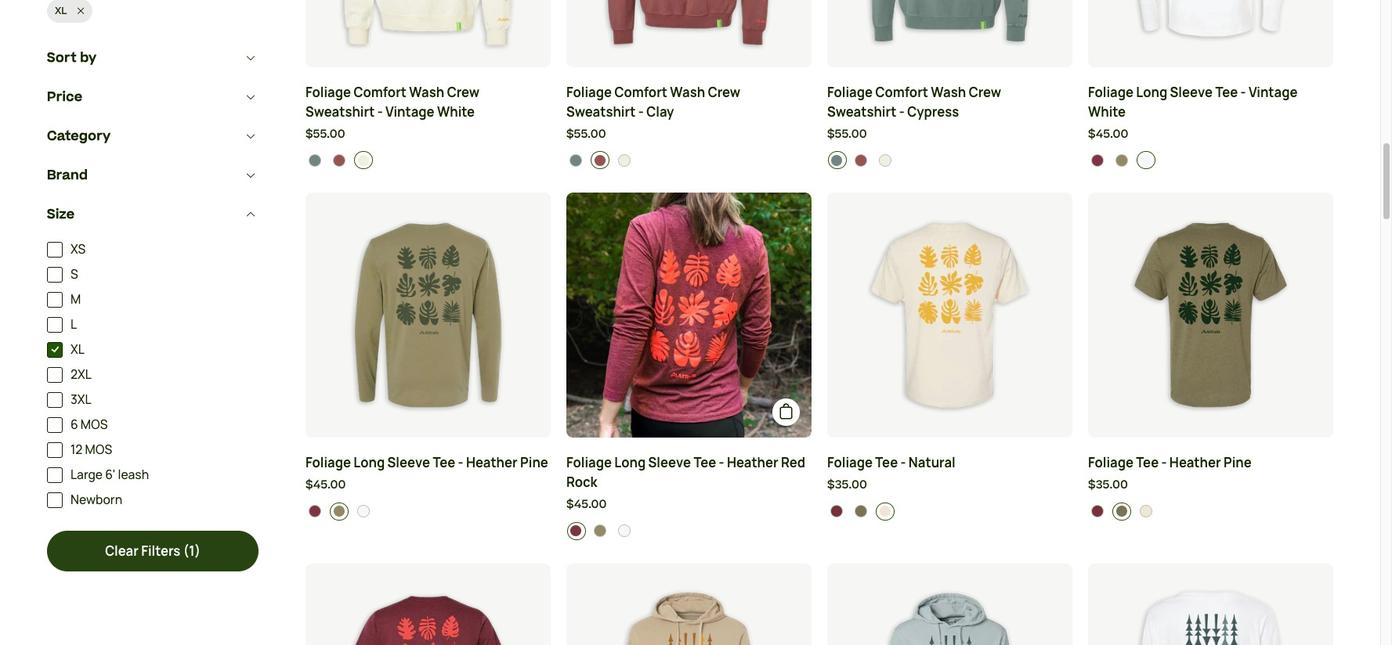 Task type: describe. For each thing, give the bounding box(es) containing it.
- inside foliage tee - natural $35.00
[[901, 455, 906, 472]]

cypress radio for foliage comfort wash crew sweatshirt - cypress
[[828, 151, 847, 169]]

foliage for foliage long sleeve tee - heather red rock
[[567, 455, 612, 472]]

heather red rock image
[[570, 525, 582, 538]]

vintage white image for rock
[[618, 525, 631, 538]]

option group for white
[[1089, 151, 1334, 169]]

cypress radio for foliage comfort wash crew sweatshirt - vintage white
[[306, 151, 325, 169]]

s m
[[71, 267, 81, 309]]

$35.00 link for heather
[[1089, 477, 1334, 495]]

s
[[71, 267, 78, 284]]

size
[[47, 206, 75, 225]]

)
[[195, 544, 201, 561]]

sort
[[47, 49, 77, 68]]

sweatshirt for foliage comfort wash crew sweatshirt - clay
[[567, 103, 636, 120]]

cypress radio for foliage comfort wash crew sweatshirt - clay
[[567, 151, 586, 169]]

wash for cypress
[[931, 84, 967, 101]]

natural
[[909, 455, 956, 472]]

heather pine radio for foliage long sleeve tee - heather red rock
[[591, 522, 610, 541]]

foliage comfort wash crew sweatshirt - clay link
[[567, 83, 812, 122]]

large 6' leash
[[71, 468, 149, 484]]

foliage for foliage tee - natural
[[828, 455, 873, 472]]

heather pine image for foliage tee - natural
[[855, 506, 868, 518]]

$45.00 inside foliage long sleeve tee - heather red rock $45.00
[[567, 497, 607, 513]]

heather inside foliage tee - heather pine $35.00
[[1170, 455, 1222, 472]]

option group for pine
[[306, 503, 551, 521]]

option group for red
[[567, 522, 812, 541]]

vintage white radio for foliage comfort wash crew sweatshirt - clay
[[615, 151, 634, 169]]

- inside foliage long sleeve tee - vintage white $45.00
[[1241, 84, 1247, 101]]

mos for 12 mos
[[85, 443, 112, 459]]

vintage white image for vintage
[[357, 154, 370, 167]]

brand
[[47, 167, 88, 186]]

1 horizontal spatial xl
[[71, 342, 85, 359]]

filters
[[141, 544, 181, 561]]

$35.00 inside foliage tee - heather pine $35.00
[[1089, 477, 1129, 494]]

foliage comfort wash crew sweatshirt - clay $55.00
[[567, 84, 741, 142]]

$45.00 link for white
[[1089, 126, 1334, 144]]

tee inside foliage tee - heather pine $35.00
[[1137, 455, 1159, 472]]

tee for red
[[694, 455, 717, 472]]

mos for 6 mos
[[81, 418, 108, 434]]

foliage long sleeve tee - heather red rock link
[[567, 454, 812, 493]]

foliage for foliage comfort wash crew sweatshirt - clay
[[567, 84, 612, 101]]

sleeve for white
[[1171, 84, 1213, 101]]

long for foliage long sleeve tee - heather pine
[[354, 455, 385, 472]]

pine inside foliage long sleeve tee - heather pine $45.00
[[520, 455, 548, 472]]

$35.00 link for natural
[[828, 477, 1073, 495]]

heather red rock image for foliage long sleeve tee - vintage white
[[1092, 154, 1104, 167]]

0 vertical spatial xl
[[55, 4, 67, 18]]

option group for cypress
[[828, 151, 1073, 169]]

foliage for foliage long sleeve tee - heather pine
[[306, 455, 351, 472]]

Natural radio
[[1137, 503, 1156, 521]]

m
[[71, 292, 81, 309]]

by
[[80, 49, 97, 68]]

heather pine radio for foliage tee - natural
[[852, 503, 871, 521]]

✕
[[77, 4, 84, 18]]

option group down foliage tee - natural link
[[828, 503, 1073, 521]]

heather red image for foliage tee - natural
[[831, 506, 843, 518]]

comfort for clay
[[615, 84, 668, 101]]

Heather Red Rock radio
[[567, 522, 586, 541]]

long for foliage long sleeve tee - vintage white
[[1137, 84, 1168, 101]]

vintage inside foliage comfort wash crew sweatshirt - vintage white $55.00
[[386, 103, 435, 120]]

$55.00 for foliage comfort wash crew sweatshirt - cypress
[[828, 126, 867, 142]]

foliage tee - heather pine link
[[1089, 454, 1334, 473]]

option group for clay
[[567, 151, 812, 169]]

clear
[[105, 544, 139, 561]]

heather pine image for foliage long sleeve tee - heather pine
[[333, 506, 346, 518]]

crew for foliage comfort wash crew sweatshirt - clay
[[708, 84, 741, 101]]

clay
[[647, 103, 674, 120]]

vintage white radio for foliage comfort wash crew sweatshirt - cypress
[[876, 151, 895, 169]]

$45.00 for foliage long sleeve tee - heather pine
[[306, 477, 346, 494]]

- inside foliage long sleeve tee - heather pine $45.00
[[458, 455, 464, 472]]

vintage inside foliage long sleeve tee - vintage white $45.00
[[1249, 84, 1298, 101]]

red
[[781, 455, 806, 472]]

vintage white image for $45.00
[[357, 506, 370, 518]]

cypress image for foliage comfort wash crew sweatshirt - cypress
[[831, 154, 843, 167]]

$45.00 for foliage long sleeve tee - vintage white
[[1089, 126, 1129, 142]]

$45.00 link for red
[[567, 497, 812, 515]]

cypress image
[[309, 154, 321, 167]]

white inside foliage comfort wash crew sweatshirt - vintage white $55.00
[[437, 103, 475, 120]]

2xl
[[71, 367, 92, 384]]

long for foliage long sleeve tee - heather red rock
[[615, 455, 646, 472]]

price button
[[47, 78, 259, 117]]

- inside foliage tee - heather pine $35.00
[[1162, 455, 1167, 472]]

foliage long sleeve tee - heather pine $45.00
[[306, 455, 548, 494]]

vintage white radio for comfort
[[354, 151, 373, 169]]

tee for white
[[1216, 84, 1239, 101]]

clay image for foliage comfort wash crew sweatshirt - cypress
[[855, 154, 868, 167]]

12 mos
[[71, 443, 112, 459]]

rock
[[567, 474, 598, 492]]

Clay radio
[[852, 151, 871, 169]]

pine inside foliage tee - heather pine $35.00
[[1224, 455, 1252, 472]]

tee for pine
[[433, 455, 456, 472]]

- inside foliage comfort wash crew sweatshirt - vintage white $55.00
[[378, 103, 383, 120]]

1
[[189, 544, 195, 561]]

crew for foliage comfort wash crew sweatshirt - cypress
[[969, 84, 1002, 101]]

sleeve for pine
[[388, 455, 430, 472]]

$55.00 link for cypress
[[828, 126, 1073, 144]]

Heather Red radio
[[828, 503, 847, 521]]



Task type: vqa. For each thing, say whether or not it's contained in the screenshot.
Featured
no



Task type: locate. For each thing, give the bounding box(es) containing it.
1 vertical spatial heather red rock image
[[309, 506, 321, 518]]

tee inside foliage long sleeve tee - heather red rock $45.00
[[694, 455, 717, 472]]

1 pine from the left
[[520, 455, 548, 472]]

natural image inside radio
[[1140, 506, 1153, 518]]

$35.00 link
[[828, 477, 1073, 495], [1089, 477, 1334, 495]]

$55.00
[[306, 126, 345, 142], [567, 126, 606, 142], [828, 126, 867, 142]]

0 horizontal spatial sleeve
[[388, 455, 430, 472]]

2 horizontal spatial heather
[[1170, 455, 1222, 472]]

1 cypress radio from the left
[[306, 151, 325, 169]]

heather pine radio for foliage long sleeve tee - vintage white
[[1113, 151, 1132, 169]]

vintage white radio right heather pine image
[[1137, 151, 1156, 169]]

wash inside foliage comfort wash crew sweatshirt - cypress $55.00
[[931, 84, 967, 101]]

sweatshirt left "clay"
[[567, 103, 636, 120]]

2 $35.00 link from the left
[[1089, 477, 1334, 495]]

heather inside foliage long sleeve tee - heather red rock $45.00
[[727, 455, 779, 472]]

Clay radio
[[330, 151, 349, 169], [591, 151, 610, 169]]

vintage white image
[[618, 154, 631, 167], [357, 506, 370, 518], [618, 525, 631, 538]]

(
[[183, 544, 189, 561]]

0 vertical spatial heather red rock image
[[1092, 154, 1104, 167]]

l xl
[[71, 317, 85, 359]]

natural image
[[879, 506, 892, 518], [1140, 506, 1153, 518]]

foliage tee - heather pine $35.00
[[1089, 455, 1252, 494]]

2 horizontal spatial cypress radio
[[828, 151, 847, 169]]

$45.00 link down foliage long sleeve tee - heather pine 'link'
[[306, 477, 551, 495]]

sweatshirt for foliage comfort wash crew sweatshirt - cypress
[[828, 103, 897, 120]]

l
[[71, 317, 77, 334]]

foliage comfort wash crew sweatshirt - vintage white link
[[306, 83, 551, 122]]

cypress image for foliage comfort wash crew sweatshirt - clay
[[570, 154, 582, 167]]

heather for red
[[727, 455, 779, 472]]

3xl
[[71, 392, 91, 409]]

2 pine from the left
[[1224, 455, 1252, 472]]

foliage tee - natural $35.00
[[828, 455, 956, 494]]

1 $55.00 from the left
[[306, 126, 345, 142]]

clear filters             ( 1 )
[[105, 544, 201, 561]]

heather inside foliage long sleeve tee - heather pine $45.00
[[466, 455, 518, 472]]

0 vertical spatial $45.00 link
[[1089, 126, 1334, 144]]

1 vertical spatial $45.00 link
[[306, 477, 551, 495]]

Cypress radio
[[306, 151, 325, 169], [567, 151, 586, 169], [828, 151, 847, 169]]

option group down the cypress
[[828, 151, 1073, 169]]

size button
[[47, 196, 259, 235]]

1 comfort from the left
[[354, 84, 407, 101]]

0 horizontal spatial long
[[354, 455, 385, 472]]

3 crew from the left
[[969, 84, 1002, 101]]

0 horizontal spatial comfort
[[354, 84, 407, 101]]

heather pine image
[[333, 506, 346, 518], [855, 506, 868, 518], [1116, 506, 1129, 518], [594, 525, 607, 538]]

0 horizontal spatial vintage white image
[[357, 154, 370, 167]]

2 horizontal spatial $45.00
[[1089, 126, 1129, 142]]

natural image inside option
[[879, 506, 892, 518]]

0 horizontal spatial pine
[[520, 455, 548, 472]]

1 horizontal spatial white
[[1089, 103, 1126, 120]]

heather red image for foliage tee - heather pine
[[1092, 506, 1104, 518]]

0 horizontal spatial $55.00 link
[[306, 126, 551, 144]]

2 white from the left
[[1089, 103, 1126, 120]]

1 horizontal spatial $45.00 link
[[567, 497, 812, 515]]

xl up 2xl in the bottom of the page
[[71, 342, 85, 359]]

2 $35.00 from the left
[[1089, 477, 1129, 494]]

clay radio for foliage comfort wash crew sweatshirt - clay
[[591, 151, 610, 169]]

foliage inside foliage long sleeve tee - heather red rock $45.00
[[567, 455, 612, 472]]

3 cypress radio from the left
[[828, 151, 847, 169]]

vintage white image right clay radio on the top of the page
[[879, 154, 892, 167]]

0 horizontal spatial xl
[[55, 4, 67, 18]]

0 vertical spatial mos
[[81, 418, 108, 434]]

1 vertical spatial heather red rock radio
[[306, 503, 325, 521]]

clay image down foliage comfort wash crew sweatshirt - cypress $55.00
[[855, 154, 868, 167]]

1 vintage white image from the left
[[357, 154, 370, 167]]

Vintage White radio
[[615, 151, 634, 169], [876, 151, 895, 169], [1137, 151, 1156, 169], [615, 522, 634, 541]]

1 horizontal spatial comfort
[[615, 84, 668, 101]]

cypress image
[[570, 154, 582, 167], [831, 154, 843, 167]]

$55.00 link for clay
[[567, 126, 812, 144]]

2 clay image from the left
[[855, 154, 868, 167]]

2 cypress radio from the left
[[567, 151, 586, 169]]

foliage tee - natural link
[[828, 454, 1073, 473]]

crew inside foliage comfort wash crew sweatshirt - clay $55.00
[[708, 84, 741, 101]]

foliage long sleeve tee - vintage white link
[[1089, 83, 1334, 122]]

foliage comfort wash crew sweatshirt - cypress $55.00
[[828, 84, 1002, 142]]

1 horizontal spatial natural image
[[1140, 506, 1153, 518]]

$35.00 link down foliage tee - natural link
[[828, 477, 1073, 495]]

$45.00 inside foliage long sleeve tee - heather pine $45.00
[[306, 477, 346, 494]]

sweatshirt up clay radio on the top of the page
[[828, 103, 897, 120]]

foliage inside foliage comfort wash crew sweatshirt - clay $55.00
[[567, 84, 612, 101]]

vintage white image
[[357, 154, 370, 167], [879, 154, 892, 167], [1140, 154, 1153, 167]]

white inside foliage long sleeve tee - vintage white $45.00
[[1089, 103, 1126, 120]]

heather pine radio for foliage long sleeve tee - heather pine
[[330, 503, 349, 521]]

sweatshirt inside foliage comfort wash crew sweatshirt - cypress $55.00
[[828, 103, 897, 120]]

2 sweatshirt from the left
[[567, 103, 636, 120]]

sweatshirt for foliage comfort wash crew sweatshirt - vintage white
[[306, 103, 375, 120]]

heather for pine
[[466, 455, 518, 472]]

Heather Pine radio
[[1113, 151, 1132, 169], [330, 503, 349, 521], [852, 503, 871, 521], [1113, 503, 1132, 521], [591, 522, 610, 541]]

$55.00 link
[[306, 126, 551, 144], [567, 126, 812, 144], [828, 126, 1073, 144]]

1 vertical spatial vintage white image
[[357, 506, 370, 518]]

0 horizontal spatial $35.00 link
[[828, 477, 1073, 495]]

option group
[[306, 151, 551, 169], [567, 151, 812, 169], [828, 151, 1073, 169], [1089, 151, 1334, 169], [306, 503, 551, 521], [828, 503, 1073, 521], [1089, 503, 1334, 521], [567, 522, 812, 541]]

sweatshirt inside foliage comfort wash crew sweatshirt - vintage white $55.00
[[306, 103, 375, 120]]

6
[[71, 418, 78, 434]]

option group down "clay"
[[567, 151, 812, 169]]

2 horizontal spatial sweatshirt
[[828, 103, 897, 120]]

sleeve
[[1171, 84, 1213, 101], [388, 455, 430, 472], [649, 455, 691, 472]]

0 horizontal spatial $45.00 link
[[306, 477, 551, 495]]

$55.00 inside foliage comfort wash crew sweatshirt - clay $55.00
[[567, 126, 606, 142]]

2 vertical spatial vintage white image
[[618, 525, 631, 538]]

vintage white radio for foliage long sleeve tee - vintage white
[[1137, 151, 1156, 169]]

newborn
[[71, 493, 122, 509]]

2 horizontal spatial $55.00 link
[[828, 126, 1073, 144]]

wash inside foliage comfort wash crew sweatshirt - clay $55.00
[[670, 84, 706, 101]]

3 sweatshirt from the left
[[828, 103, 897, 120]]

2 crew from the left
[[708, 84, 741, 101]]

cypress
[[908, 103, 960, 120]]

clay radio right cypress icon
[[330, 151, 349, 169]]

0 horizontal spatial heather red rock radio
[[306, 503, 325, 521]]

heather pine image
[[1116, 154, 1129, 167]]

mos right 12
[[85, 443, 112, 459]]

tee
[[1216, 84, 1239, 101], [433, 455, 456, 472], [694, 455, 717, 472], [876, 455, 898, 472], [1137, 455, 1159, 472]]

clay radio down foliage comfort wash crew sweatshirt - clay $55.00 on the top
[[591, 151, 610, 169]]

foliage inside foliage long sleeve tee - heather pine $45.00
[[306, 455, 351, 472]]

sweatshirt inside foliage comfort wash crew sweatshirt - clay $55.00
[[567, 103, 636, 120]]

3 $55.00 from the left
[[828, 126, 867, 142]]

heather red rock radio for foliage long sleeve tee - heather pine
[[306, 503, 325, 521]]

1 horizontal spatial sweatshirt
[[567, 103, 636, 120]]

heather pine radio for foliage tee - heather pine
[[1113, 503, 1132, 521]]

1 $35.00 link from the left
[[828, 477, 1073, 495]]

3 $55.00 link from the left
[[828, 126, 1073, 144]]

$45.00 link for pine
[[306, 477, 551, 495]]

1 horizontal spatial clay image
[[855, 154, 868, 167]]

option group down foliage long sleeve tee - heather pine $45.00
[[306, 503, 551, 521]]

2 horizontal spatial long
[[1137, 84, 1168, 101]]

foliage comfort wash crew sweatshirt - cypress link
[[828, 83, 1073, 122]]

heather red image left natural radio
[[1092, 506, 1104, 518]]

2 vintage white image from the left
[[879, 154, 892, 167]]

foliage inside foliage tee - heather pine $35.00
[[1089, 455, 1134, 472]]

$45.00 inside foliage long sleeve tee - vintage white $45.00
[[1089, 126, 1129, 142]]

Heather Red radio
[[1089, 503, 1108, 521]]

$55.00 for foliage comfort wash crew sweatshirt - clay
[[567, 126, 606, 142]]

mos
[[81, 418, 108, 434], [85, 443, 112, 459]]

vintage white image inside option
[[357, 154, 370, 167]]

foliage inside foliage comfort wash crew sweatshirt - cypress $55.00
[[828, 84, 873, 101]]

1 horizontal spatial $55.00 link
[[567, 126, 812, 144]]

wash
[[409, 84, 445, 101], [670, 84, 706, 101], [931, 84, 967, 101]]

0 vertical spatial $45.00
[[1089, 126, 1129, 142]]

0 horizontal spatial $55.00
[[306, 126, 345, 142]]

leash
[[118, 468, 149, 484]]

1 cypress image from the left
[[570, 154, 582, 167]]

vintage white radio right heather red rock radio
[[615, 522, 634, 541]]

1 vertical spatial vintage white radio
[[354, 503, 373, 521]]

long inside foliage long sleeve tee - heather red rock $45.00
[[615, 455, 646, 472]]

tee inside foliage long sleeve tee - vintage white $45.00
[[1216, 84, 1239, 101]]

0 horizontal spatial vintage
[[386, 103, 435, 120]]

$55.00 link down the cypress
[[828, 126, 1073, 144]]

0 vertical spatial vintage white image
[[618, 154, 631, 167]]

clay image
[[333, 154, 346, 167]]

large
[[71, 468, 103, 484]]

$55.00 link for vintage
[[306, 126, 551, 144]]

$35.00 up heather red radio
[[828, 477, 868, 494]]

$45.00 link down foliage long sleeve tee - heather red rock link
[[567, 497, 812, 515]]

vintage white image right heather red rock radio
[[618, 525, 631, 538]]

$45.00 link
[[1089, 126, 1334, 144], [306, 477, 551, 495], [567, 497, 812, 515]]

crew
[[447, 84, 480, 101], [708, 84, 741, 101], [969, 84, 1002, 101]]

1 horizontal spatial $45.00
[[567, 497, 607, 513]]

1 vertical spatial vintage
[[386, 103, 435, 120]]

3 vintage white image from the left
[[1140, 154, 1153, 167]]

2 horizontal spatial $45.00 link
[[1089, 126, 1334, 144]]

$55.00 inside foliage comfort wash crew sweatshirt - cypress $55.00
[[828, 126, 867, 142]]

3 comfort from the left
[[876, 84, 929, 101]]

natural image for natural
[[879, 506, 892, 518]]

0 vertical spatial vintage white radio
[[354, 151, 373, 169]]

1 heather red image from the left
[[831, 506, 843, 518]]

long inside foliage long sleeve tee - heather pine $45.00
[[354, 455, 385, 472]]

$55.00 link down foliage comfort wash crew sweatshirt - vintage white link
[[306, 126, 551, 144]]

3 wash from the left
[[931, 84, 967, 101]]

1 horizontal spatial clay radio
[[591, 151, 610, 169]]

vintage white radio down foliage long sleeve tee - heather pine $45.00
[[354, 503, 373, 521]]

$45.00
[[1089, 126, 1129, 142], [306, 477, 346, 494], [567, 497, 607, 513]]

0 horizontal spatial natural image
[[879, 506, 892, 518]]

long
[[1137, 84, 1168, 101], [354, 455, 385, 472], [615, 455, 646, 472]]

comfort
[[354, 84, 407, 101], [615, 84, 668, 101], [876, 84, 929, 101]]

heather pine image for foliage tee - heather pine
[[1116, 506, 1129, 518]]

foliage inside foliage long sleeve tee - vintage white $45.00
[[1089, 84, 1134, 101]]

1 sweatshirt from the left
[[306, 103, 375, 120]]

wash inside foliage comfort wash crew sweatshirt - vintage white $55.00
[[409, 84, 445, 101]]

clay radio for foliage comfort wash crew sweatshirt - vintage white
[[330, 151, 349, 169]]

0 horizontal spatial heather red rock image
[[309, 506, 321, 518]]

2 horizontal spatial crew
[[969, 84, 1002, 101]]

Vintage White radio
[[354, 151, 373, 169], [354, 503, 373, 521]]

6'
[[105, 468, 116, 484]]

0 horizontal spatial heather red image
[[831, 506, 843, 518]]

heather red image left natural option
[[831, 506, 843, 518]]

vintage white image for white
[[1140, 154, 1153, 167]]

0 horizontal spatial clay radio
[[330, 151, 349, 169]]

heather red rock image
[[1092, 154, 1104, 167], [309, 506, 321, 518]]

- inside foliage long sleeve tee - heather red rock $45.00
[[719, 455, 725, 472]]

heather red image
[[831, 506, 843, 518], [1092, 506, 1104, 518]]

vintage white radio for long
[[354, 503, 373, 521]]

category button
[[47, 117, 259, 157]]

foliage comfort wash crew sweatshirt - vintage white $55.00
[[306, 84, 480, 142]]

vintage white image for $55.00
[[618, 154, 631, 167]]

option group down foliage comfort wash crew sweatshirt - vintage white link
[[306, 151, 551, 169]]

6 mos
[[71, 418, 108, 434]]

1 horizontal spatial $35.00 link
[[1089, 477, 1334, 495]]

crew for foliage comfort wash crew sweatshirt - vintage white
[[447, 84, 480, 101]]

$55.00 link down "foliage comfort wash crew sweatshirt - clay" link
[[567, 126, 812, 144]]

$35.00 link down foliage tee - heather pine link
[[1089, 477, 1334, 495]]

1 vertical spatial $45.00
[[306, 477, 346, 494]]

tee inside foliage long sleeve tee - heather pine $45.00
[[433, 455, 456, 472]]

sweatshirt
[[306, 103, 375, 120], [567, 103, 636, 120], [828, 103, 897, 120]]

foliage for foliage comfort wash crew sweatshirt - vintage white
[[306, 84, 351, 101]]

1 horizontal spatial $55.00
[[567, 126, 606, 142]]

vintage white radio right clay image
[[354, 151, 373, 169]]

xs
[[71, 242, 86, 258]]

sort by
[[47, 49, 97, 68]]

heather red image inside radio
[[831, 506, 843, 518]]

vintage white radio right clay radio on the top of the page
[[876, 151, 895, 169]]

foliage long sleeve tee - heather red rock $45.00
[[567, 455, 806, 513]]

2 vertical spatial $45.00
[[567, 497, 607, 513]]

1 horizontal spatial sleeve
[[649, 455, 691, 472]]

xl left ✕
[[55, 4, 67, 18]]

1 horizontal spatial cypress image
[[831, 154, 843, 167]]

brand button
[[47, 157, 259, 196]]

comfort inside foliage comfort wash crew sweatshirt - clay $55.00
[[615, 84, 668, 101]]

1 horizontal spatial crew
[[708, 84, 741, 101]]

2 $55.00 link from the left
[[567, 126, 812, 144]]

1 clay radio from the left
[[330, 151, 349, 169]]

2 comfort from the left
[[615, 84, 668, 101]]

0 horizontal spatial cypress image
[[570, 154, 582, 167]]

crew inside foliage comfort wash crew sweatshirt - vintage white $55.00
[[447, 84, 480, 101]]

1 white from the left
[[437, 103, 475, 120]]

2 heather red image from the left
[[1092, 506, 1104, 518]]

1 heather from the left
[[466, 455, 518, 472]]

option group down foliage tee - heather pine link
[[1089, 503, 1334, 521]]

pine
[[520, 455, 548, 472], [1224, 455, 1252, 472]]

vintage white radio down foliage comfort wash crew sweatshirt - clay $55.00 on the top
[[615, 151, 634, 169]]

3 heather from the left
[[1170, 455, 1222, 472]]

0 horizontal spatial heather
[[466, 455, 518, 472]]

0 horizontal spatial $45.00
[[306, 477, 346, 494]]

mos right 6
[[81, 418, 108, 434]]

comfort inside foliage comfort wash crew sweatshirt - vintage white $55.00
[[354, 84, 407, 101]]

2 $55.00 from the left
[[567, 126, 606, 142]]

1 horizontal spatial $35.00
[[1089, 477, 1129, 494]]

comfort for cypress
[[876, 84, 929, 101]]

2 natural image from the left
[[1140, 506, 1153, 518]]

Natural radio
[[876, 503, 895, 521]]

1 $55.00 link from the left
[[306, 126, 551, 144]]

2 wash from the left
[[670, 84, 706, 101]]

2 clay radio from the left
[[591, 151, 610, 169]]

comfort for vintage
[[354, 84, 407, 101]]

heather red image inside option
[[1092, 506, 1104, 518]]

2 horizontal spatial comfort
[[876, 84, 929, 101]]

clay image inside radio
[[855, 154, 868, 167]]

tee inside foliage tee - natural $35.00
[[876, 455, 898, 472]]

natural image for heather
[[1140, 506, 1153, 518]]

12
[[71, 443, 83, 459]]

1 horizontal spatial vintage
[[1249, 84, 1298, 101]]

$35.00 up heather red option
[[1089, 477, 1129, 494]]

2 horizontal spatial vintage white image
[[1140, 154, 1153, 167]]

long inside foliage long sleeve tee - vintage white $45.00
[[1137, 84, 1168, 101]]

1 horizontal spatial heather red rock radio
[[1089, 151, 1108, 169]]

1 horizontal spatial heather
[[727, 455, 779, 472]]

2 heather from the left
[[727, 455, 779, 472]]

0 vertical spatial heather red rock radio
[[1089, 151, 1108, 169]]

- inside foliage comfort wash crew sweatshirt - clay $55.00
[[639, 103, 644, 120]]

1 horizontal spatial pine
[[1224, 455, 1252, 472]]

option group for vintage
[[306, 151, 551, 169]]

1 horizontal spatial vintage white image
[[879, 154, 892, 167]]

-
[[1241, 84, 1247, 101], [378, 103, 383, 120], [639, 103, 644, 120], [900, 103, 905, 120], [458, 455, 464, 472], [719, 455, 725, 472], [901, 455, 906, 472], [1162, 455, 1167, 472]]

sweatshirt up clay image
[[306, 103, 375, 120]]

sort by button
[[47, 39, 259, 78]]

price
[[47, 88, 82, 107]]

heather pine image for foliage long sleeve tee - heather red rock
[[594, 525, 607, 538]]

foliage long sleeve tee - vintage white $45.00
[[1089, 84, 1298, 142]]

heather
[[466, 455, 518, 472], [727, 455, 779, 472], [1170, 455, 1222, 472]]

heather red rock radio for foliage long sleeve tee - vintage white
[[1089, 151, 1108, 169]]

white
[[437, 103, 475, 120], [1089, 103, 1126, 120]]

0 horizontal spatial clay image
[[594, 154, 607, 167]]

vintage white image right clay image
[[357, 154, 370, 167]]

category
[[47, 128, 111, 146]]

1 horizontal spatial heather red image
[[1092, 506, 1104, 518]]

vintage white radio for foliage long sleeve tee - heather red rock
[[615, 522, 634, 541]]

foliage
[[306, 84, 351, 101], [567, 84, 612, 101], [828, 84, 873, 101], [1089, 84, 1134, 101], [306, 455, 351, 472], [567, 455, 612, 472], [828, 455, 873, 472], [1089, 455, 1134, 472]]

vintage white image right heather pine image
[[1140, 154, 1153, 167]]

2 vertical spatial $45.00 link
[[567, 497, 812, 515]]

wash for clay
[[670, 84, 706, 101]]

1 wash from the left
[[409, 84, 445, 101]]

option group down foliage long sleeve tee - vintage white $45.00
[[1089, 151, 1334, 169]]

$55.00 inside foliage comfort wash crew sweatshirt - vintage white $55.00
[[306, 126, 345, 142]]

1 horizontal spatial wash
[[670, 84, 706, 101]]

clay image for foliage comfort wash crew sweatshirt - clay
[[594, 154, 607, 167]]

option group down foliage long sleeve tee - heather red rock $45.00
[[567, 522, 812, 541]]

vintage
[[1249, 84, 1298, 101], [386, 103, 435, 120]]

sleeve inside foliage long sleeve tee - heather pine $45.00
[[388, 455, 430, 472]]

2 cypress image from the left
[[831, 154, 843, 167]]

2 horizontal spatial sleeve
[[1171, 84, 1213, 101]]

0 horizontal spatial $35.00
[[828, 477, 868, 494]]

1 vintage white radio from the top
[[354, 151, 373, 169]]

sleeve for red
[[649, 455, 691, 472]]

2 horizontal spatial wash
[[931, 84, 967, 101]]

$35.00 inside foliage tee - natural $35.00
[[828, 477, 868, 494]]

vintage white image down foliage long sleeve tee - heather pine $45.00
[[357, 506, 370, 518]]

foliage for foliage comfort wash crew sweatshirt - cypress
[[828, 84, 873, 101]]

xl
[[55, 4, 67, 18], [71, 342, 85, 359]]

2 vintage white radio from the top
[[354, 503, 373, 521]]

0 horizontal spatial cypress radio
[[306, 151, 325, 169]]

sleeve inside foliage long sleeve tee - vintage white $45.00
[[1171, 84, 1213, 101]]

wash for vintage
[[409, 84, 445, 101]]

natural image down foliage tee - heather pine $35.00
[[1140, 506, 1153, 518]]

1 vertical spatial mos
[[85, 443, 112, 459]]

vintage white image down foliage comfort wash crew sweatshirt - clay $55.00 on the top
[[618, 154, 631, 167]]

vintage white image for cypress
[[879, 154, 892, 167]]

1 vertical spatial xl
[[71, 342, 85, 359]]

crew inside foliage comfort wash crew sweatshirt - cypress $55.00
[[969, 84, 1002, 101]]

0 horizontal spatial wash
[[409, 84, 445, 101]]

1 clay image from the left
[[594, 154, 607, 167]]

foliage for foliage long sleeve tee - vintage white
[[1089, 84, 1134, 101]]

1 horizontal spatial heather red rock image
[[1092, 154, 1104, 167]]

Heather Red Rock radio
[[1089, 151, 1108, 169], [306, 503, 325, 521]]

$45.00 link down foliage long sleeve tee - vintage white link
[[1089, 126, 1334, 144]]

0 horizontal spatial white
[[437, 103, 475, 120]]

natural image down foliage tee - natural $35.00
[[879, 506, 892, 518]]

- inside foliage comfort wash crew sweatshirt - cypress $55.00
[[900, 103, 905, 120]]

comfort inside foliage comfort wash crew sweatshirt - cypress $55.00
[[876, 84, 929, 101]]

foliage for foliage tee - heather pine
[[1089, 455, 1134, 472]]

foliage inside foliage comfort wash crew sweatshirt - vintage white $55.00
[[306, 84, 351, 101]]

0 horizontal spatial crew
[[447, 84, 480, 101]]

$35.00
[[828, 477, 868, 494], [1089, 477, 1129, 494]]

sleeve inside foliage long sleeve tee - heather red rock $45.00
[[649, 455, 691, 472]]

clay image
[[594, 154, 607, 167], [855, 154, 868, 167]]

1 horizontal spatial long
[[615, 455, 646, 472]]

0 horizontal spatial sweatshirt
[[306, 103, 375, 120]]

1 crew from the left
[[447, 84, 480, 101]]

1 $35.00 from the left
[[828, 477, 868, 494]]

clay image down foliage comfort wash crew sweatshirt - clay $55.00 on the top
[[594, 154, 607, 167]]

2 horizontal spatial $55.00
[[828, 126, 867, 142]]

0 vertical spatial vintage
[[1249, 84, 1298, 101]]

foliage long sleeve tee - heather pine link
[[306, 454, 551, 473]]

1 natural image from the left
[[879, 506, 892, 518]]

1 horizontal spatial cypress radio
[[567, 151, 586, 169]]

heather red rock image for foliage long sleeve tee - heather pine
[[309, 506, 321, 518]]

foliage inside foliage tee - natural $35.00
[[828, 455, 873, 472]]



